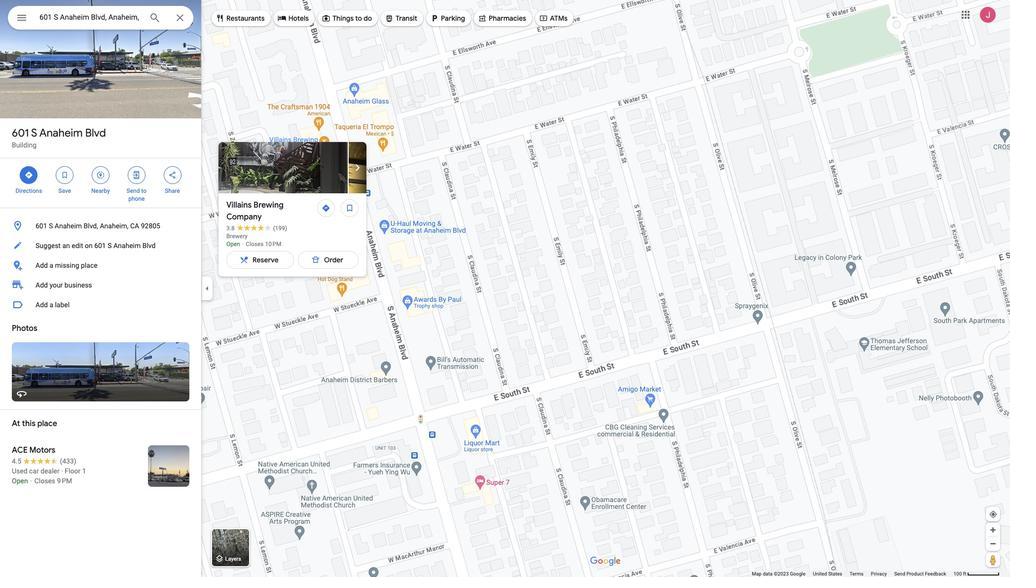 Task type: vqa. For each thing, say whether or not it's contained in the screenshot.
, 195 US dollars "ELEMENT"
no



Task type: locate. For each thing, give the bounding box(es) containing it.
1 vertical spatial add
[[36, 281, 48, 289]]

 search field
[[8, 6, 193, 32]]

s inside 601 s anaheim blvd building
[[31, 126, 37, 140]]

photo image
[[219, 142, 348, 193]]

send for send to phone
[[127, 187, 140, 194]]

1 vertical spatial blvd
[[142, 242, 156, 250]]

s inside 'button'
[[49, 222, 53, 230]]

1 vertical spatial to
[[141, 187, 147, 194]]

anaheim inside 601 s anaheim blvd building
[[39, 126, 83, 140]]

0 horizontal spatial s
[[31, 126, 37, 140]]

dealer
[[41, 467, 60, 475]]

blvd down 92805
[[142, 242, 156, 250]]

send inside button
[[895, 571, 906, 577]]

s up the building
[[31, 126, 37, 140]]

2 vertical spatial s
[[108, 242, 112, 250]]

add your business
[[36, 281, 92, 289]]

google account: james peterson  
(james.peterson1902@gmail.com) image
[[980, 7, 996, 23]]

100 ft button
[[954, 571, 1000, 577]]

1 vertical spatial ⋅
[[30, 477, 33, 485]]

open down used
[[12, 477, 28, 485]]

0 vertical spatial add
[[36, 261, 48, 269]]

label
[[55, 301, 70, 309]]

send inside send to phone
[[127, 187, 140, 194]]

order image
[[311, 256, 320, 264]]

1 vertical spatial a
[[50, 301, 53, 309]]

add left 'your'
[[36, 281, 48, 289]]

0 horizontal spatial blvd
[[85, 126, 106, 140]]

privacy button
[[871, 571, 887, 577]]

0 horizontal spatial place
[[37, 419, 57, 429]]

anaheim for blvd,
[[55, 222, 82, 230]]

1 horizontal spatial to
[[355, 14, 362, 23]]

s
[[31, 126, 37, 140], [49, 222, 53, 230], [108, 242, 112, 250]]

601 s anaheim blvd building
[[12, 126, 106, 149]]


[[278, 13, 286, 24]]

anaheim inside "601 s anaheim blvd, anaheim, ca 92805" 'button'
[[55, 222, 82, 230]]

anaheim
[[39, 126, 83, 140], [55, 222, 82, 230], [113, 242, 141, 250]]

footer
[[752, 571, 954, 577]]

601 inside 'button'
[[36, 222, 47, 230]]

0 horizontal spatial 601
[[12, 126, 29, 140]]

a left 'label'
[[50, 301, 53, 309]]

send up phone
[[127, 187, 140, 194]]

nearby
[[91, 187, 110, 194]]

footer inside google maps element
[[752, 571, 954, 577]]


[[96, 170, 105, 181]]

closes
[[246, 241, 264, 248], [34, 477, 55, 485]]

open
[[226, 241, 240, 248], [12, 477, 28, 485]]

hotels
[[288, 14, 309, 23]]

s inside button
[[108, 242, 112, 250]]

601 S Anaheim Blvd, Anaheim, CA 92805 field
[[8, 6, 193, 30]]

restaurants
[[226, 14, 265, 23]]

601 for blvd,
[[36, 222, 47, 230]]

0 vertical spatial s
[[31, 126, 37, 140]]

at this place
[[12, 419, 57, 429]]

0 vertical spatial ⋅
[[242, 241, 244, 248]]

0 vertical spatial to
[[355, 14, 362, 23]]

add for add a missing place
[[36, 261, 48, 269]]

601 right on
[[94, 242, 106, 250]]

2 a from the top
[[50, 301, 53, 309]]

⋅ inside "used car dealer · floor 1 open ⋅ closes 9 pm"
[[30, 477, 33, 485]]

0 horizontal spatial to
[[141, 187, 147, 194]]

motors
[[29, 446, 55, 455]]

add a missing place
[[36, 261, 98, 269]]

united states
[[813, 571, 843, 577]]

send left product
[[895, 571, 906, 577]]

2 vertical spatial 601
[[94, 242, 106, 250]]

to up phone
[[141, 187, 147, 194]]

2 horizontal spatial s
[[108, 242, 112, 250]]

0 horizontal spatial open
[[12, 477, 28, 485]]

1
[[82, 467, 86, 475]]

place
[[81, 261, 98, 269], [37, 419, 57, 429]]

google maps element
[[0, 0, 1010, 577]]

anaheim down ca
[[113, 242, 141, 250]]

united
[[813, 571, 827, 577]]

show street view coverage image
[[986, 553, 1001, 567]]

1 vertical spatial closes
[[34, 477, 55, 485]]

anaheim up an
[[55, 222, 82, 230]]

2 add from the top
[[36, 281, 48, 289]]

brewery
[[226, 233, 248, 240]]

blvd up 
[[85, 126, 106, 140]]

601 s anaheim blvd main content
[[0, 0, 201, 577]]

a left the 'missing'
[[50, 261, 53, 269]]

100
[[954, 571, 962, 577]]

1 vertical spatial s
[[49, 222, 53, 230]]

1 add from the top
[[36, 261, 48, 269]]

©2023
[[774, 571, 789, 577]]

place down on
[[81, 261, 98, 269]]

privacy
[[871, 571, 887, 577]]

1 a from the top
[[50, 261, 53, 269]]

add down suggest at left top
[[36, 261, 48, 269]]

 button
[[8, 6, 36, 32]]

1 horizontal spatial place
[[81, 261, 98, 269]]

2 horizontal spatial 601
[[94, 242, 106, 250]]

blvd,
[[84, 222, 98, 230]]

brewery element
[[226, 233, 248, 240]]

add left 'label'
[[36, 301, 48, 309]]

0 horizontal spatial closes
[[34, 477, 55, 485]]

1 vertical spatial send
[[895, 571, 906, 577]]


[[539, 13, 548, 24]]

used
[[12, 467, 27, 475]]

1 horizontal spatial send
[[895, 571, 906, 577]]

footer containing map data ©2023 google
[[752, 571, 954, 577]]

send
[[127, 187, 140, 194], [895, 571, 906, 577]]

anaheim up 
[[39, 126, 83, 140]]

2 vertical spatial anaheim
[[113, 242, 141, 250]]

601 up suggest at left top
[[36, 222, 47, 230]]

add
[[36, 261, 48, 269], [36, 281, 48, 289], [36, 301, 48, 309]]

0 vertical spatial 601
[[12, 126, 29, 140]]

0 vertical spatial closes
[[246, 241, 264, 248]]

⋅
[[242, 241, 244, 248], [30, 477, 33, 485]]

0 horizontal spatial ⋅
[[30, 477, 33, 485]]

1 horizontal spatial ⋅
[[242, 241, 244, 248]]

0 vertical spatial blvd
[[85, 126, 106, 140]]

⋅ down car
[[30, 477, 33, 485]]

to left the do
[[355, 14, 362, 23]]

google
[[790, 571, 806, 577]]

0 vertical spatial anaheim
[[39, 126, 83, 140]]

9 pm
[[57, 477, 72, 485]]

0 vertical spatial open
[[226, 241, 240, 248]]

none field inside 601 s anaheim blvd, anaheim, ca 92805 field
[[39, 11, 141, 23]]

601 inside 601 s anaheim blvd building
[[12, 126, 29, 140]]

601 up the building
[[12, 126, 29, 140]]

1 horizontal spatial closes
[[246, 241, 264, 248]]

3 add from the top
[[36, 301, 48, 309]]

2 vertical spatial add
[[36, 301, 48, 309]]

blvd
[[85, 126, 106, 140], [142, 242, 156, 250]]


[[322, 13, 331, 24]]

1 vertical spatial 601
[[36, 222, 47, 230]]

s up suggest at left top
[[49, 222, 53, 230]]

0 vertical spatial send
[[127, 187, 140, 194]]

save
[[58, 187, 71, 194]]

zoom in image
[[990, 526, 997, 534]]

a
[[50, 261, 53, 269], [50, 301, 53, 309]]

s down anaheim,
[[108, 242, 112, 250]]

open inside 'brewery open ⋅ closes 10 pm'
[[226, 241, 240, 248]]


[[132, 170, 141, 181]]

0 vertical spatial a
[[50, 261, 53, 269]]

1 vertical spatial anaheim
[[55, 222, 82, 230]]

anaheim inside suggest an edit on 601 s anaheim blvd button
[[113, 242, 141, 250]]

map data ©2023 google
[[752, 571, 806, 577]]

1 horizontal spatial blvd
[[142, 242, 156, 250]]

1 vertical spatial open
[[12, 477, 28, 485]]

(199)
[[273, 225, 287, 232]]

atms
[[550, 14, 568, 23]]

1 horizontal spatial s
[[49, 222, 53, 230]]

(433)
[[60, 457, 76, 465]]


[[168, 170, 177, 181]]

villains
[[226, 200, 252, 210]]

0 horizontal spatial send
[[127, 187, 140, 194]]

s for blvd
[[31, 126, 37, 140]]

None field
[[39, 11, 141, 23]]

1 horizontal spatial open
[[226, 241, 240, 248]]

to
[[355, 14, 362, 23], [141, 187, 147, 194]]

united states button
[[813, 571, 843, 577]]

place right this
[[37, 419, 57, 429]]

states
[[829, 571, 843, 577]]

closes down dealer
[[34, 477, 55, 485]]

add a label button
[[0, 295, 201, 315]]

reserve link
[[226, 248, 294, 272]]

send for send product feedback
[[895, 571, 906, 577]]

your
[[50, 281, 63, 289]]

3.8 stars 199 reviews image
[[226, 224, 287, 232]]

used car dealer · floor 1 open ⋅ closes 9 pm
[[12, 467, 86, 485]]

⋅ inside 'brewery open ⋅ closes 10 pm'
[[242, 241, 244, 248]]

⋅ down brewery "element"
[[242, 241, 244, 248]]

4.5 stars 433 reviews image
[[12, 456, 76, 466]]

0 vertical spatial place
[[81, 261, 98, 269]]

closes down 3.8 stars 199 reviews image
[[246, 241, 264, 248]]

ace
[[12, 446, 28, 455]]

open down brewery "element"
[[226, 241, 240, 248]]

add a missing place button
[[0, 256, 201, 275]]

601 s anaheim blvd, anaheim, ca 92805
[[36, 222, 160, 230]]

601 s anaheim blvd, anaheim, ca 92805 button
[[0, 216, 201, 236]]

1 horizontal spatial 601
[[36, 222, 47, 230]]

edit
[[72, 242, 83, 250]]

directions image
[[322, 204, 331, 213]]



Task type: describe. For each thing, give the bounding box(es) containing it.
missing
[[55, 261, 79, 269]]

order link
[[298, 248, 359, 272]]

add your business link
[[0, 275, 201, 295]]

ft
[[963, 571, 967, 577]]

reserve
[[253, 256, 279, 264]]

actions for 601 s anaheim blvd region
[[0, 158, 201, 208]]

show your location image
[[989, 510, 998, 519]]

a for label
[[50, 301, 53, 309]]

add for add your business
[[36, 281, 48, 289]]

suggest
[[36, 242, 61, 250]]

phone
[[128, 195, 145, 202]]

car
[[29, 467, 39, 475]]

send product feedback
[[895, 571, 946, 577]]

save image
[[345, 204, 354, 213]]

closes inside 'brewery open ⋅ closes 10 pm'
[[246, 241, 264, 248]]

·
[[61, 467, 63, 475]]

at
[[12, 419, 20, 429]]

villains brewing company
[[226, 200, 284, 222]]

business
[[65, 281, 92, 289]]

601 for blvd
[[12, 126, 29, 140]]

a for missing
[[50, 261, 53, 269]]

building
[[12, 141, 37, 149]]


[[385, 13, 394, 24]]

villains brewing company tooltip
[[219, 142, 1010, 277]]

parking
[[441, 14, 465, 23]]

reserve image
[[240, 256, 249, 264]]

ace motors
[[12, 446, 55, 455]]

 parking
[[430, 13, 465, 24]]

blvd inside 601 s anaheim blvd building
[[85, 126, 106, 140]]

blvd inside button
[[142, 242, 156, 250]]

villains brewing company element
[[226, 199, 314, 223]]

pharmacies
[[489, 14, 526, 23]]

open inside "used car dealer · floor 1 open ⋅ closes 9 pm"
[[12, 477, 28, 485]]

add for add a label
[[36, 301, 48, 309]]

 things to do
[[322, 13, 372, 24]]

order
[[324, 256, 343, 264]]

4.5
[[12, 457, 21, 465]]

1 vertical spatial place
[[37, 419, 57, 429]]

601 inside button
[[94, 242, 106, 250]]

share
[[165, 187, 180, 194]]

brewery open ⋅ closes 10 pm
[[226, 233, 281, 248]]

an
[[62, 242, 70, 250]]

collapse side panel image
[[202, 283, 213, 294]]

transit
[[396, 14, 417, 23]]


[[60, 170, 69, 181]]

photos of villains brewing company region
[[219, 142, 1010, 193]]


[[216, 13, 224, 24]]

zoom out image
[[990, 540, 997, 548]]

terms
[[850, 571, 864, 577]]


[[478, 13, 487, 24]]

photos
[[12, 324, 37, 334]]

anaheim for blvd
[[39, 126, 83, 140]]

company
[[226, 212, 262, 222]]

to inside  things to do
[[355, 14, 362, 23]]

s for blvd,
[[49, 222, 53, 230]]


[[24, 170, 33, 181]]


[[16, 11, 28, 25]]

closes inside "used car dealer · floor 1 open ⋅ closes 9 pm"
[[34, 477, 55, 485]]

directions
[[16, 187, 42, 194]]

 atms
[[539, 13, 568, 24]]

 restaurants
[[216, 13, 265, 24]]

data
[[763, 571, 773, 577]]

send product feedback button
[[895, 571, 946, 577]]

things
[[333, 14, 354, 23]]


[[430, 13, 439, 24]]

on
[[85, 242, 93, 250]]

10 pm
[[265, 241, 281, 248]]

add a label
[[36, 301, 70, 309]]

92805
[[141, 222, 160, 230]]

suggest an edit on 601 s anaheim blvd
[[36, 242, 156, 250]]

anaheim,
[[100, 222, 129, 230]]

to inside send to phone
[[141, 187, 147, 194]]

 hotels
[[278, 13, 309, 24]]

3.8
[[226, 225, 235, 232]]

brewing
[[254, 200, 284, 210]]

 pharmacies
[[478, 13, 526, 24]]

ca
[[130, 222, 139, 230]]

this
[[22, 419, 36, 429]]

do
[[364, 14, 372, 23]]

floor
[[65, 467, 80, 475]]

send to phone
[[127, 187, 147, 202]]

product
[[907, 571, 924, 577]]

terms button
[[850, 571, 864, 577]]

layers
[[225, 556, 241, 563]]

place inside button
[[81, 261, 98, 269]]



